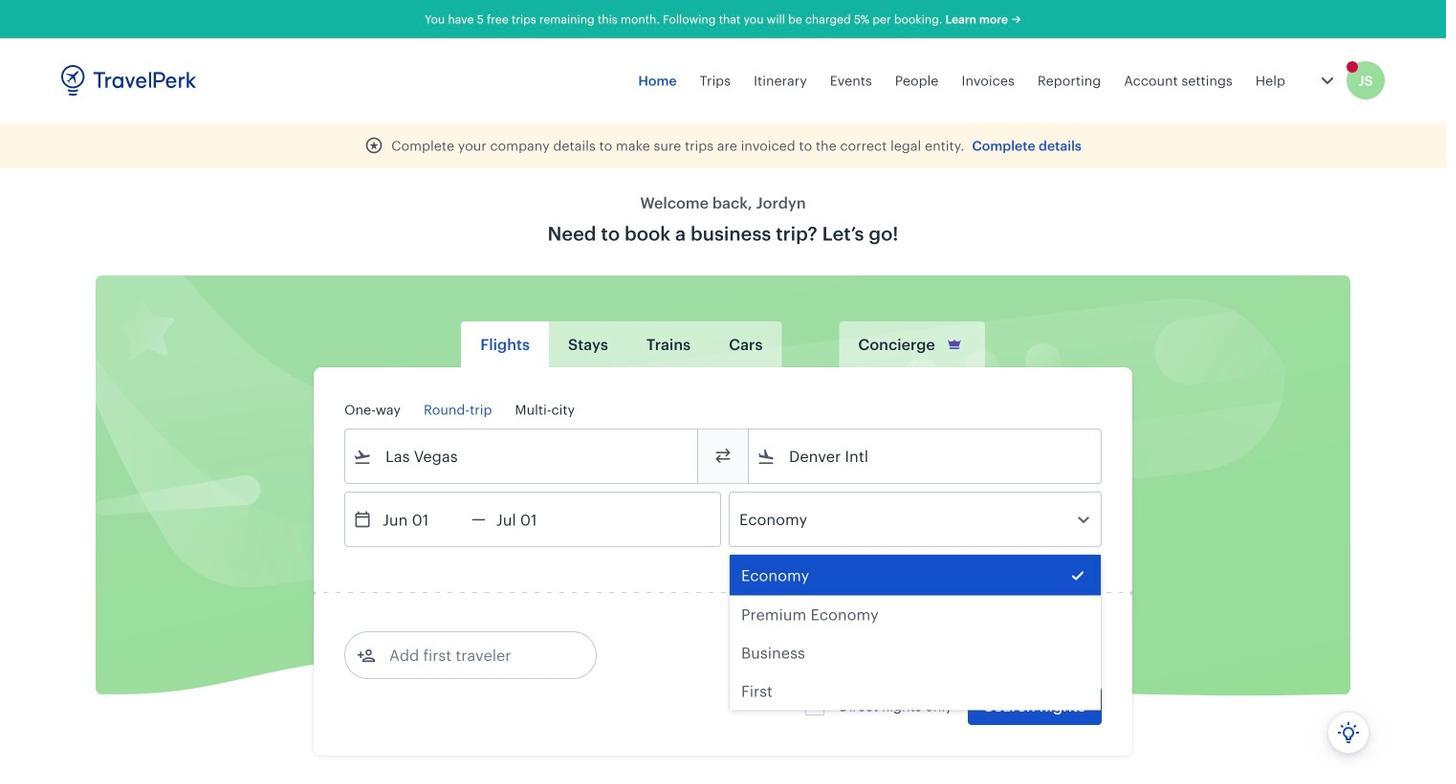 Task type: vqa. For each thing, say whether or not it's contained in the screenshot.
Add first traveler SEARCH FIELD
yes



Task type: locate. For each thing, give the bounding box(es) containing it.
Depart text field
[[372, 493, 472, 546]]



Task type: describe. For each thing, give the bounding box(es) containing it.
From search field
[[372, 441, 673, 472]]

Add first traveler search field
[[376, 640, 575, 671]]

To search field
[[776, 441, 1077, 472]]

Return text field
[[486, 493, 585, 546]]



